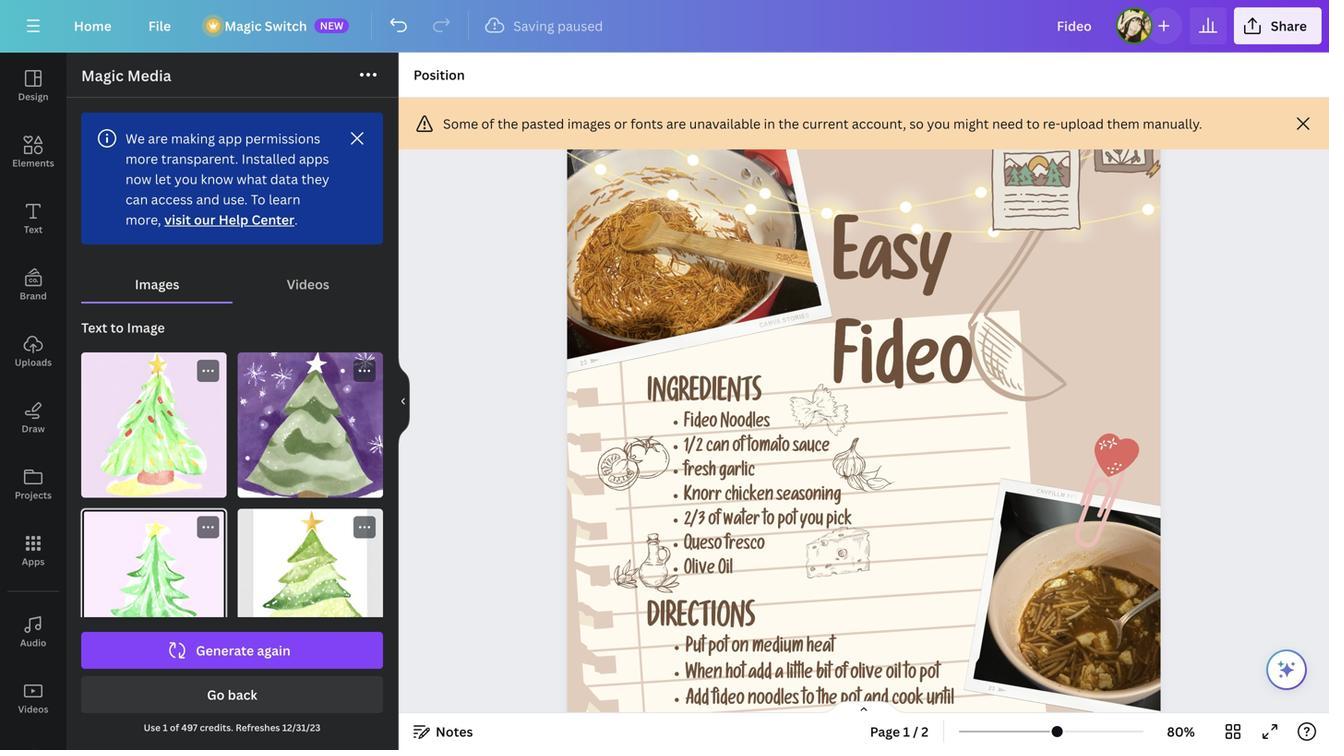 Task type: vqa. For each thing, say whether or not it's contained in the screenshot.
– – "Number Field"
no



Task type: locate. For each thing, give the bounding box(es) containing it.
switch
[[265, 17, 307, 35]]

and up our
[[196, 191, 220, 208]]

you right "so"
[[927, 115, 950, 132]]

0 horizontal spatial fideo
[[684, 415, 718, 434]]

videos button down audio at left
[[0, 666, 66, 732]]

more
[[126, 150, 158, 168]]

0 horizontal spatial magic
[[81, 66, 124, 85]]

0 vertical spatial magic
[[225, 17, 262, 35]]

0 vertical spatial and
[[196, 191, 220, 208]]

are right we
[[148, 130, 168, 147]]

new
[[320, 18, 344, 32]]

knorr chicken seasoning 2/3 of water to pot you pick queso fresco olive oil
[[684, 488, 852, 580]]

0 horizontal spatial and
[[196, 191, 220, 208]]

to left re-
[[1027, 115, 1040, 132]]

so
[[910, 115, 924, 132]]

pot down seasoning
[[778, 513, 797, 532]]

0 vertical spatial can
[[126, 191, 148, 208]]

0 vertical spatial videos
[[287, 276, 329, 293]]

hot
[[726, 666, 745, 685]]

media
[[127, 66, 171, 85]]

magic left media
[[81, 66, 124, 85]]

images
[[135, 276, 179, 293]]

to inside knorr chicken seasoning 2/3 of water to pot you pick queso fresco olive oil
[[763, 513, 775, 532]]

of inside put pot on medium heat when hot add a little bit of olive oil to pot add fideo noodles to the pot and cook until brown
[[835, 666, 847, 685]]

0 horizontal spatial are
[[148, 130, 168, 147]]

1 vertical spatial you
[[174, 170, 198, 188]]

design button
[[0, 53, 66, 119]]

a
[[775, 666, 784, 685]]

pick
[[826, 513, 852, 532]]

uploads
[[15, 356, 52, 369]]

fideo inside 'fideo noodles 1/2 can of tomato sauce'
[[684, 415, 718, 434]]

0 horizontal spatial 1
[[163, 722, 168, 734]]

1 vertical spatial can
[[706, 440, 730, 458]]

brand
[[20, 290, 47, 302]]

0 horizontal spatial can
[[126, 191, 148, 208]]

in
[[764, 115, 775, 132]]

account,
[[852, 115, 906, 132]]

1 horizontal spatial magic
[[225, 17, 262, 35]]

use
[[144, 722, 161, 734]]

pasted
[[521, 115, 564, 132]]

of inside knorr chicken seasoning 2/3 of water to pot you pick queso fresco olive oil
[[708, 513, 720, 532]]

of up garlic
[[733, 440, 745, 458]]

magic inside main menu bar
[[225, 17, 262, 35]]

saving paused status
[[477, 15, 612, 37]]

the down bit
[[818, 692, 838, 711]]

of right 2/3
[[708, 513, 720, 532]]

olive oil hand drawn image
[[614, 534, 680, 593]]

videos down audio at left
[[18, 703, 48, 716]]

projects button
[[0, 451, 66, 518]]

1 horizontal spatial you
[[800, 513, 823, 532]]

laddle icon image
[[900, 84, 1227, 427]]

center
[[252, 211, 294, 228]]

2 horizontal spatial the
[[818, 692, 838, 711]]

generate again
[[196, 642, 291, 660]]

0 horizontal spatial you
[[174, 170, 198, 188]]

fresco
[[725, 537, 765, 556]]

1 right the use
[[163, 722, 168, 734]]

christmas tree image
[[81, 353, 227, 498], [238, 353, 383, 498], [81, 509, 227, 655], [238, 509, 383, 655]]

videos
[[287, 276, 329, 293], [18, 703, 48, 716]]

chicken
[[725, 488, 774, 507]]

1 horizontal spatial can
[[706, 440, 730, 458]]

share button
[[1234, 7, 1322, 44]]

text inside button
[[24, 223, 43, 236]]

credits.
[[200, 722, 233, 734]]

of
[[481, 115, 494, 132], [733, 440, 745, 458], [708, 513, 720, 532], [835, 666, 847, 685], [170, 722, 179, 734]]

noodles
[[721, 415, 770, 434]]

making
[[171, 130, 215, 147]]

they
[[301, 170, 329, 188]]

use.
[[223, 191, 248, 208]]

brown
[[686, 718, 729, 737]]

1 vertical spatial videos button
[[0, 666, 66, 732]]

you down seasoning
[[800, 513, 823, 532]]

videos button down . in the top of the page
[[233, 267, 383, 302]]

transparent.
[[161, 150, 239, 168]]

1 horizontal spatial videos button
[[233, 267, 383, 302]]

easy
[[833, 229, 952, 307]]

0 horizontal spatial text
[[24, 223, 43, 236]]

and inside we are making app permissions more transparent. installed apps now let you know what data they can access and use. to learn more,
[[196, 191, 220, 208]]

you
[[927, 115, 950, 132], [174, 170, 198, 188], [800, 513, 823, 532]]

can down now
[[126, 191, 148, 208]]

fideo
[[833, 333, 973, 411], [684, 415, 718, 434]]

pot down olive
[[841, 692, 861, 711]]

you right let
[[174, 170, 198, 188]]

notes
[[436, 723, 473, 741]]

to left image
[[110, 319, 124, 336]]

of right some
[[481, 115, 494, 132]]

the right in
[[779, 115, 799, 132]]

go
[[207, 686, 225, 704]]

water
[[723, 513, 760, 532]]

2 vertical spatial you
[[800, 513, 823, 532]]

0 vertical spatial fideo
[[833, 333, 973, 411]]

1 vertical spatial videos
[[18, 703, 48, 716]]

1 vertical spatial and
[[864, 692, 889, 711]]

0 vertical spatial you
[[927, 115, 950, 132]]

show pages image
[[820, 701, 908, 715]]

magic
[[225, 17, 262, 35], [81, 66, 124, 85]]

to right oil
[[905, 666, 917, 685]]

and
[[196, 191, 220, 208], [864, 692, 889, 711]]

1 horizontal spatial fideo
[[833, 333, 973, 411]]

1 horizontal spatial text
[[81, 319, 107, 336]]

olive
[[684, 562, 715, 580]]

videos inside 'side panel' tab list
[[18, 703, 48, 716]]

can
[[126, 191, 148, 208], [706, 440, 730, 458]]

medium
[[752, 640, 804, 659]]

text left image
[[81, 319, 107, 336]]

1 vertical spatial magic
[[81, 66, 124, 85]]

1 inside page 1 / 2 button
[[903, 723, 910, 741]]

are right fonts
[[666, 115, 686, 132]]

text up brand button
[[24, 223, 43, 236]]

magic for magic media
[[81, 66, 124, 85]]

manually.
[[1143, 115, 1203, 132]]

can right 1/2
[[706, 440, 730, 458]]

1 horizontal spatial 1
[[903, 723, 910, 741]]

magic left switch
[[225, 17, 262, 35]]

help
[[219, 211, 248, 228]]

0 vertical spatial videos button
[[233, 267, 383, 302]]

seasoning
[[777, 488, 842, 507]]

audio
[[20, 637, 46, 649]]

fideo
[[712, 692, 745, 711]]

the left the pasted
[[498, 115, 518, 132]]

on
[[732, 640, 749, 659]]

0 vertical spatial text
[[24, 223, 43, 236]]

add
[[686, 692, 709, 711]]

to right water
[[763, 513, 775, 532]]

videos down . in the top of the page
[[287, 276, 329, 293]]

re-
[[1043, 115, 1061, 132]]

1 left /
[[903, 723, 910, 741]]

0 horizontal spatial videos
[[18, 703, 48, 716]]

draw button
[[0, 385, 66, 451]]

main menu bar
[[0, 0, 1329, 53]]

text
[[24, 223, 43, 236], [81, 319, 107, 336]]

1 horizontal spatial and
[[864, 692, 889, 711]]

pot inside knorr chicken seasoning 2/3 of water to pot you pick queso fresco olive oil
[[778, 513, 797, 532]]

file
[[148, 17, 171, 35]]

are inside we are making app permissions more transparent. installed apps now let you know what data they can access and use. to learn more,
[[148, 130, 168, 147]]

1
[[163, 722, 168, 734], [903, 723, 910, 741]]

need
[[992, 115, 1024, 132]]

page
[[870, 723, 900, 741]]

generate
[[196, 642, 254, 660]]

and down olive
[[864, 692, 889, 711]]

heat
[[807, 640, 835, 659]]

1 vertical spatial text
[[81, 319, 107, 336]]

of right bit
[[835, 666, 847, 685]]

elements button
[[0, 119, 66, 186]]

apps
[[299, 150, 329, 168]]

home link
[[59, 7, 126, 44]]

0 horizontal spatial the
[[498, 115, 518, 132]]

can inside we are making app permissions more transparent. installed apps now let you know what data they can access and use. to learn more,
[[126, 191, 148, 208]]

cook
[[892, 692, 924, 711]]

1 vertical spatial fideo
[[684, 415, 718, 434]]



Task type: describe. For each thing, give the bounding box(es) containing it.
farfalle pasta illustration image
[[790, 384, 849, 436]]

side panel tab list
[[0, 53, 66, 751]]

current
[[802, 115, 849, 132]]

installed
[[242, 150, 296, 168]]

directions
[[647, 606, 755, 637]]

to down little
[[802, 692, 815, 711]]

access
[[151, 191, 193, 208]]

1/2
[[684, 440, 703, 458]]

the inside put pot on medium heat when hot add a little bit of olive oil to pot add fideo noodles to the pot and cook until brown
[[818, 692, 838, 711]]

go back button
[[81, 677, 383, 714]]

know
[[201, 170, 233, 188]]

fideo for fideo
[[833, 333, 973, 411]]

2 horizontal spatial you
[[927, 115, 950, 132]]

position button
[[406, 60, 472, 90]]

you inside we are making app permissions more transparent. installed apps now let you know what data they can access and use. to learn more,
[[174, 170, 198, 188]]

visit
[[164, 211, 191, 228]]

we are making app permissions more transparent. installed apps now let you know what data they can access and use. to learn more,
[[126, 130, 329, 228]]

file button
[[134, 7, 186, 44]]

2
[[922, 723, 929, 741]]

magic media
[[81, 66, 171, 85]]

uploads button
[[0, 318, 66, 385]]

some
[[443, 115, 478, 132]]

generate again button
[[81, 632, 383, 669]]

bit
[[816, 666, 832, 685]]

1 horizontal spatial the
[[779, 115, 799, 132]]

images button
[[81, 267, 233, 302]]

page 1 / 2
[[870, 723, 929, 741]]

little
[[787, 666, 813, 685]]

home
[[74, 17, 111, 35]]

put
[[686, 640, 705, 659]]

hide image
[[398, 357, 410, 446]]

of left 497
[[170, 722, 179, 734]]

fideo noodles 1/2 can of tomato sauce
[[684, 415, 830, 458]]

some of the pasted images or fonts are unavailable in the current account, so you might need to re-upload them manually.
[[443, 115, 1203, 132]]

use 1 of 497 credits. refreshes 12/31/23
[[144, 722, 321, 734]]

fideo for fideo noodles 1/2 can of tomato sauce
[[684, 415, 718, 434]]

page 1 / 2 button
[[863, 717, 936, 747]]

497
[[181, 722, 197, 734]]

magic switch
[[225, 17, 307, 35]]

garlic
[[719, 464, 755, 483]]

/
[[913, 723, 919, 741]]

brand button
[[0, 252, 66, 318]]

image
[[127, 319, 165, 336]]

pot up until
[[920, 666, 940, 685]]

text for text to image
[[81, 319, 107, 336]]

saving
[[513, 17, 554, 35]]

tomato
[[748, 440, 790, 458]]

let
[[155, 170, 171, 188]]

and inside put pot on medium heat when hot add a little bit of olive oil to pot add fideo noodles to the pot and cook until brown
[[864, 692, 889, 711]]

oil
[[886, 666, 901, 685]]

.
[[294, 211, 298, 228]]

magic for magic switch
[[225, 17, 262, 35]]

or
[[614, 115, 627, 132]]

data
[[270, 170, 298, 188]]

fonts
[[631, 115, 663, 132]]

apps button
[[0, 518, 66, 584]]

might
[[953, 115, 989, 132]]

notes button
[[406, 717, 480, 747]]

when
[[686, 666, 722, 685]]

again
[[257, 642, 291, 660]]

projects
[[15, 489, 52, 502]]

put pot on medium heat when hot add a little bit of olive oil to pot add fideo noodles to the pot and cook until brown
[[686, 640, 954, 737]]

of inside 'fideo noodles 1/2 can of tomato sauce'
[[733, 440, 745, 458]]

text to image
[[81, 319, 165, 336]]

them
[[1107, 115, 1140, 132]]

position
[[414, 66, 465, 84]]

audio button
[[0, 599, 66, 666]]

you inside knorr chicken seasoning 2/3 of water to pot you pick queso fresco olive oil
[[800, 513, 823, 532]]

pot left on
[[708, 640, 728, 659]]

fresh
[[684, 464, 716, 483]]

1 for /
[[903, 723, 910, 741]]

paused
[[558, 17, 603, 35]]

saving paused
[[513, 17, 603, 35]]

olive
[[851, 666, 883, 685]]

can inside 'fideo noodles 1/2 can of tomato sauce'
[[706, 440, 730, 458]]

canva assistant image
[[1276, 659, 1298, 681]]

80% button
[[1151, 717, 1211, 747]]

1 for of
[[163, 722, 168, 734]]

text for text
[[24, 223, 43, 236]]

unavailable
[[689, 115, 761, 132]]

to
[[251, 191, 266, 208]]

1 horizontal spatial are
[[666, 115, 686, 132]]

2/3
[[684, 513, 705, 532]]

80%
[[1167, 723, 1195, 741]]

now
[[126, 170, 152, 188]]

ingredients
[[647, 382, 762, 411]]

0 horizontal spatial videos button
[[0, 666, 66, 732]]

our
[[194, 211, 216, 228]]

apps
[[22, 556, 45, 568]]

text button
[[0, 186, 66, 252]]

we
[[126, 130, 145, 147]]

until
[[927, 692, 954, 711]]

app
[[218, 130, 242, 147]]

upload
[[1061, 115, 1104, 132]]

share
[[1271, 17, 1307, 35]]

sauce
[[793, 440, 830, 458]]

1 horizontal spatial videos
[[287, 276, 329, 293]]

Design title text field
[[1042, 7, 1109, 44]]

oil
[[718, 562, 733, 580]]



